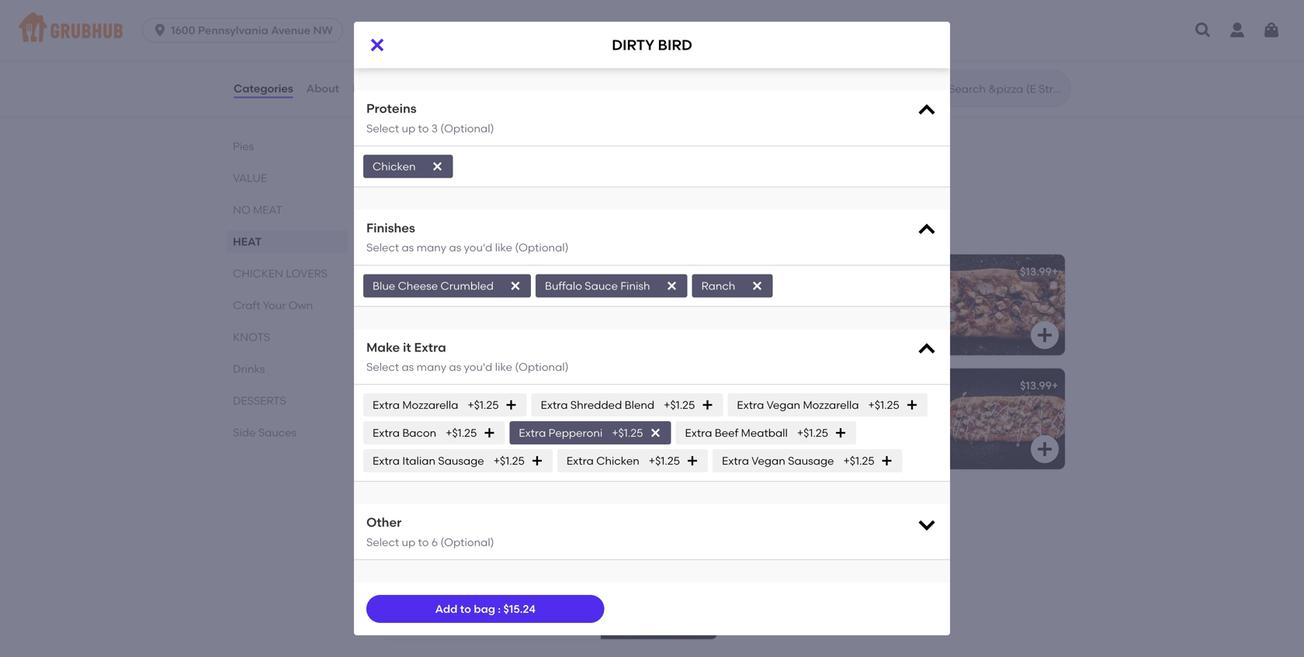 Task type: vqa. For each thing, say whether or not it's contained in the screenshot.
CHICKEN LOVERS
yes



Task type: describe. For each thing, give the bounding box(es) containing it.
it
[[403, 340, 411, 355]]

as up outlaw
[[449, 241, 462, 254]]

vegan for mozzarella
[[767, 399, 801, 412]]

other select up to 6 (optional)
[[367, 516, 494, 549]]

+$1.25 for extra italian sausage
[[494, 455, 525, 468]]

toppings
[[391, 603, 447, 616]]

pizza
[[496, 549, 528, 563]]

or
[[477, 587, 494, 600]]

meat
[[253, 203, 282, 217]]

shredded
[[571, 399, 622, 412]]

heat
[[233, 235, 262, 249]]

craft your own pizza image
[[601, 539, 718, 640]]

avenue
[[271, 24, 311, 37]]

cbr
[[739, 379, 763, 393]]

bag
[[474, 603, 496, 616]]

buffalo
[[545, 279, 582, 293]]

categories button
[[233, 61, 294, 117]]

by
[[494, 571, 508, 585]]

$13.99 for cbr
[[1021, 379, 1052, 393]]

side sauces
[[233, 426, 297, 440]]

like inside make it extra select as many as you'd like (optional)
[[495, 361, 513, 374]]

(optional) inside proteins select up to 3 (optional)
[[441, 122, 494, 135]]

about button
[[306, 61, 340, 117]]

jalapeño
[[373, 40, 424, 54]]

ranch
[[702, 279, 736, 293]]

1 vertical spatial craft your own
[[379, 503, 503, 522]]

$13.99 for the outlaw
[[673, 265, 704, 278]]

1 mozzarella from the left
[[403, 399, 459, 412]]

:
[[498, 603, 501, 616]]

search icon image
[[924, 79, 943, 98]]

0 vertical spatial chicken
[[379, 218, 459, 238]]

extra mozzarella
[[373, 399, 459, 412]]

craft for craft your own pizza
[[391, 549, 429, 563]]

value
[[233, 172, 267, 185]]

0 horizontal spatial bird
[[426, 379, 452, 393]]

add
[[451, 587, 475, 600]]

+$1.25 for extra bacon
[[446, 427, 477, 440]]

you'd inside make it extra select as many as you'd like (optional)
[[464, 361, 493, 374]]

like inside finishes select as many as you'd like (optional)
[[495, 241, 513, 254]]

remove
[[496, 587, 542, 600]]

bacon
[[403, 427, 437, 440]]

1 horizontal spatial bird
[[658, 36, 693, 54]]

as down it
[[402, 361, 414, 374]]

+ for dirty bird
[[704, 379, 711, 393]]

1600 pennsylvania avenue nw
[[171, 24, 333, 37]]

0 horizontal spatial dirty
[[391, 379, 424, 393]]

drinks
[[233, 363, 265, 376]]

$13.99 for craft your own pizza
[[673, 549, 704, 563]]

🔥🔥🔥 image
[[601, 0, 718, 72]]

beef
[[715, 427, 739, 440]]

reviews button
[[352, 61, 397, 117]]

1 horizontal spatial your
[[426, 503, 462, 522]]

side
[[233, 426, 256, 440]]

0 vertical spatial dirty
[[612, 36, 655, 54]]

proteins
[[367, 101, 417, 116]]

reviews
[[353, 82, 396, 95]]

$13.99 + for blk
[[1021, 265, 1059, 278]]

select for proteins
[[367, 122, 399, 135]]

add
[[435, 603, 458, 616]]

to for proteins
[[418, 122, 429, 135]]

blue
[[373, 279, 395, 293]]

buffalo
[[391, 96, 442, 109]]

extra for extra mozzarella
[[373, 399, 400, 412]]

to for other
[[418, 536, 429, 549]]

make
[[367, 340, 400, 355]]

+$1.25 for extra pepperoni
[[612, 427, 643, 440]]

select inside make it extra select as many as you'd like (optional)
[[367, 361, 399, 374]]

crumbled
[[441, 279, 494, 293]]

cbr image
[[949, 369, 1066, 470]]

(optional) inside finishes select as many as you'd like (optional)
[[515, 241, 569, 254]]

0 horizontal spatial your
[[263, 299, 286, 312]]

2 mozzarella from the left
[[803, 399, 859, 412]]

no meat
[[233, 203, 282, 217]]

(optional) inside other select up to 6 (optional)
[[441, 536, 494, 549]]

extra vegan mozzarella
[[737, 399, 859, 412]]

buffalo 66 image
[[601, 85, 718, 186]]

no
[[233, 203, 251, 217]]

+ for craft your own pizza
[[704, 549, 711, 563]]

outlaw
[[415, 265, 464, 278]]

+$1.25 for extra mozzarella
[[468, 399, 499, 412]]

1 vertical spatial lovers
[[286, 267, 328, 280]]

+ for the outlaw
[[704, 265, 711, 278]]

as up the
[[402, 241, 414, 254]]

craft your own by clicking below to add or remove toppings
[[391, 571, 565, 616]]

+$1.25 for extra vegan sausage
[[844, 455, 875, 468]]

many inside finishes select as many as you'd like (optional)
[[417, 241, 447, 254]]

3
[[432, 122, 438, 135]]

extra for extra beef meatball
[[685, 427, 713, 440]]

clicking
[[511, 571, 565, 585]]

categories
[[234, 82, 293, 95]]

many inside make it extra select as many as you'd like (optional)
[[417, 361, 447, 374]]

+$1.25 for extra shredded blend
[[664, 399, 695, 412]]

extra chicken
[[567, 455, 640, 468]]

extra pepperoni
[[519, 427, 603, 440]]

$13.99 + for the outlaw
[[673, 265, 711, 278]]

select for other
[[367, 536, 399, 549]]

1600
[[171, 24, 195, 37]]

1 vertical spatial chicken
[[597, 455, 640, 468]]

0 vertical spatial own
[[289, 299, 313, 312]]

other
[[367, 516, 402, 531]]



Task type: locate. For each thing, give the bounding box(es) containing it.
your inside craft your own by clicking below to add or remove toppings
[[430, 571, 461, 585]]

up down "proteins"
[[402, 122, 416, 135]]

1 horizontal spatial chicken
[[597, 455, 640, 468]]

extra vegan sausage
[[722, 455, 835, 468]]

(optional)
[[441, 122, 494, 135], [515, 241, 569, 254], [515, 361, 569, 374], [441, 536, 494, 549]]

own up "or" on the left of page
[[463, 571, 492, 585]]

chicken up the outlaw
[[379, 218, 459, 238]]

buffalo sauce finish
[[545, 279, 651, 293]]

sausage right "italian"
[[438, 455, 484, 468]]

craft down "italian"
[[379, 503, 422, 522]]

up inside proteins select up to 3 (optional)
[[402, 122, 416, 135]]

$13.99 +
[[673, 265, 711, 278], [1021, 265, 1059, 278], [673, 379, 711, 393], [1021, 379, 1059, 393], [673, 549, 711, 563]]

0 vertical spatial dirty bird
[[612, 36, 693, 54]]

1 select from the top
[[367, 122, 399, 135]]

your for by
[[430, 571, 461, 585]]

craft down other select up to 6 (optional)
[[391, 549, 429, 563]]

vegan down meatball
[[752, 455, 786, 468]]

2 like from the top
[[495, 361, 513, 374]]

$13.99 for dirty bird
[[673, 379, 704, 393]]

up inside other select up to 6 (optional)
[[402, 536, 416, 549]]

0 horizontal spatial dirty bird
[[391, 379, 452, 393]]

2 craft from the top
[[391, 571, 428, 585]]

bird
[[658, 36, 693, 54], [426, 379, 452, 393]]

+$1.25 for extra chicken
[[649, 455, 680, 468]]

1 vertical spatial you'd
[[464, 361, 493, 374]]

1 horizontal spatial dirty bird
[[612, 36, 693, 54]]

0 horizontal spatial craft your own
[[233, 299, 313, 312]]

extra left "italian"
[[373, 455, 400, 468]]

Search &pizza (E Street) search field
[[948, 82, 1066, 96]]

0 vertical spatial vegan
[[767, 399, 801, 412]]

$13.99 + for dirty bird
[[673, 379, 711, 393]]

to
[[433, 587, 448, 600]]

italian
[[403, 455, 436, 468]]

sauces
[[258, 426, 297, 440]]

to inside other select up to 6 (optional)
[[418, 536, 429, 549]]

1 vertical spatial dirty
[[391, 379, 424, 393]]

craft your own up knots
[[233, 299, 313, 312]]

+ for cbr
[[1052, 379, 1059, 393]]

1 vertical spatial dirty bird
[[391, 379, 452, 393]]

1 like from the top
[[495, 241, 513, 254]]

0 vertical spatial own
[[465, 549, 494, 563]]

extra italian sausage
[[373, 455, 484, 468]]

$13.99
[[673, 265, 704, 278], [1021, 265, 1052, 278], [673, 379, 704, 393], [1021, 379, 1052, 393], [673, 549, 704, 563]]

buffalo 66 button
[[382, 85, 718, 186]]

craft
[[391, 549, 429, 563], [391, 571, 428, 585]]

2 up from the top
[[402, 536, 416, 549]]

chicken down the pepperoni
[[597, 455, 640, 468]]

1 horizontal spatial chicken lovers
[[379, 218, 528, 238]]

vegan
[[767, 399, 801, 412], [752, 455, 786, 468]]

vegan for sausage
[[752, 455, 786, 468]]

make it extra select as many as you'd like (optional)
[[367, 340, 569, 374]]

your down 6
[[431, 549, 462, 563]]

0 vertical spatial craft
[[391, 549, 429, 563]]

main navigation navigation
[[0, 0, 1305, 61]]

own for pizza
[[465, 549, 494, 563]]

chicken down heat
[[233, 267, 283, 280]]

craft inside craft your own by clicking below to add or remove toppings
[[391, 571, 428, 585]]

extra for extra pepperoni
[[519, 427, 546, 440]]

sausage down extra vegan mozzarella
[[788, 455, 835, 468]]

to inside proteins select up to 3 (optional)
[[418, 122, 429, 135]]

1 craft from the top
[[391, 549, 429, 563]]

meatball
[[741, 427, 788, 440]]

below
[[391, 587, 430, 600]]

sauce
[[585, 279, 618, 293]]

+$1.25 for extra vegan mozzarella
[[869, 399, 900, 412]]

select inside proteins select up to 3 (optional)
[[367, 122, 399, 135]]

extra for extra vegan mozzarella
[[737, 399, 764, 412]]

1 horizontal spatial lovers
[[463, 218, 528, 238]]

extra for extra chicken
[[567, 455, 594, 468]]

your up 6
[[426, 503, 462, 522]]

the
[[391, 265, 413, 278]]

0 vertical spatial many
[[417, 241, 447, 254]]

finishes select as many as you'd like (optional)
[[367, 221, 569, 254]]

to left 6
[[418, 536, 429, 549]]

your
[[263, 299, 286, 312], [426, 503, 462, 522]]

+ for blk
[[1052, 265, 1059, 278]]

extra beef meatball
[[685, 427, 788, 440]]

0 horizontal spatial lovers
[[286, 267, 328, 280]]

0 vertical spatial craft your own
[[233, 299, 313, 312]]

extra right it
[[414, 340, 446, 355]]

many up the outlaw
[[417, 241, 447, 254]]

1 horizontal spatial craft
[[379, 503, 422, 522]]

extra down the pepperoni
[[567, 455, 594, 468]]

pennsylvania
[[198, 24, 269, 37]]

1 vertical spatial bird
[[426, 379, 452, 393]]

0 horizontal spatial own
[[289, 299, 313, 312]]

1 vertical spatial own
[[463, 571, 492, 585]]

blk
[[739, 265, 760, 278]]

own
[[465, 549, 494, 563], [463, 571, 492, 585]]

0 vertical spatial bird
[[658, 36, 693, 54]]

0 horizontal spatial chicken
[[373, 160, 416, 173]]

(optional) inside make it extra select as many as you'd like (optional)
[[515, 361, 569, 374]]

as up extra mozzarella
[[449, 361, 462, 374]]

your up to
[[430, 571, 461, 585]]

cheese
[[398, 279, 438, 293]]

your up knots
[[263, 299, 286, 312]]

to down add
[[460, 603, 471, 616]]

extra bacon
[[373, 427, 437, 440]]

0 horizontal spatial sausage
[[438, 455, 484, 468]]

your for pizza
[[431, 549, 462, 563]]

dirty bird image
[[601, 369, 718, 470]]

2 vertical spatial to
[[460, 603, 471, 616]]

0 vertical spatial your
[[431, 549, 462, 563]]

sausage
[[438, 455, 484, 468], [788, 455, 835, 468]]

craft your own up 6
[[379, 503, 503, 522]]

1 you'd from the top
[[464, 241, 493, 254]]

vegan up meatball
[[767, 399, 801, 412]]

0 vertical spatial to
[[418, 122, 429, 135]]

extra for extra shredded blend
[[541, 399, 568, 412]]

1 horizontal spatial chicken
[[379, 218, 459, 238]]

$13.99 + for cbr
[[1021, 379, 1059, 393]]

mozzarella up bacon
[[403, 399, 459, 412]]

extra down extra beef meatball
[[722, 455, 749, 468]]

3 select from the top
[[367, 361, 399, 374]]

finish
[[621, 279, 651, 293]]

dirty bird
[[612, 36, 693, 54], [391, 379, 452, 393]]

blk image
[[949, 255, 1066, 356]]

$13.99 for blk
[[1021, 265, 1052, 278]]

the outlaw
[[391, 265, 464, 278]]

chicken lovers up outlaw
[[379, 218, 528, 238]]

proteins select up to 3 (optional)
[[367, 101, 494, 135]]

blend
[[625, 399, 655, 412]]

desserts
[[233, 395, 286, 408]]

1 sausage from the left
[[438, 455, 484, 468]]

1 vertical spatial your
[[426, 503, 462, 522]]

mozzarella up extra vegan sausage
[[803, 399, 859, 412]]

mozzarella
[[403, 399, 459, 412], [803, 399, 859, 412]]

extra inside make it extra select as many as you'd like (optional)
[[414, 340, 446, 355]]

many up extra mozzarella
[[417, 361, 447, 374]]

+$1.25 for extra beef meatball
[[798, 427, 829, 440]]

craft for craft your own by clicking below to add or remove toppings
[[391, 571, 428, 585]]

you'd inside finishes select as many as you'd like (optional)
[[464, 241, 493, 254]]

+
[[704, 265, 711, 278], [1052, 265, 1059, 278], [704, 379, 711, 393], [1052, 379, 1059, 393], [704, 549, 711, 563]]

1 vertical spatial chicken
[[233, 267, 283, 280]]

1 vertical spatial craft
[[379, 503, 422, 522]]

craft your own
[[233, 299, 313, 312], [379, 503, 503, 522]]

sausage for extra italian sausage
[[438, 455, 484, 468]]

select inside other select up to 6 (optional)
[[367, 536, 399, 549]]

0 horizontal spatial craft
[[233, 299, 261, 312]]

add to bag : $15.24
[[435, 603, 536, 616]]

svg image
[[368, 36, 387, 54], [1036, 43, 1055, 61], [916, 219, 938, 241], [509, 280, 522, 292], [666, 280, 678, 292], [751, 280, 764, 292], [505, 399, 518, 412], [906, 399, 919, 412], [650, 427, 662, 440], [835, 427, 847, 440], [688, 440, 707, 459], [1036, 440, 1055, 459], [531, 455, 544, 468], [687, 455, 699, 468], [916, 514, 938, 536]]

1 vertical spatial like
[[495, 361, 513, 374]]

0 vertical spatial chicken lovers
[[379, 218, 528, 238]]

1 vertical spatial vegan
[[752, 455, 786, 468]]

finishes
[[367, 221, 415, 236]]

you'd
[[464, 241, 493, 254], [464, 361, 493, 374]]

1 horizontal spatial dirty
[[612, 36, 655, 54]]

2 select from the top
[[367, 241, 399, 254]]

1 vertical spatial chicken lovers
[[233, 267, 328, 280]]

blue cheese crumbled
[[373, 279, 494, 293]]

1 horizontal spatial own
[[466, 503, 503, 522]]

craft your own pizza
[[391, 549, 528, 563]]

0 vertical spatial chicken
[[373, 160, 416, 173]]

0 vertical spatial craft
[[233, 299, 261, 312]]

1 vertical spatial many
[[417, 361, 447, 374]]

1 vertical spatial to
[[418, 536, 429, 549]]

own inside craft your own by clicking below to add or remove toppings
[[463, 571, 492, 585]]

extra left bacon
[[373, 427, 400, 440]]

extra for extra italian sausage
[[373, 455, 400, 468]]

own left pizza
[[465, 549, 494, 563]]

2 sausage from the left
[[788, 455, 835, 468]]

chicken lovers
[[379, 218, 528, 238], [233, 267, 328, 280]]

sausage for extra vegan sausage
[[788, 455, 835, 468]]

1 up from the top
[[402, 122, 416, 135]]

2 many from the top
[[417, 361, 447, 374]]

1 many from the top
[[417, 241, 447, 254]]

own for by
[[463, 571, 492, 585]]

extra for extra bacon
[[373, 427, 400, 440]]

extra left the pepperoni
[[519, 427, 546, 440]]

select for finishes
[[367, 241, 399, 254]]

0 horizontal spatial chicken
[[233, 267, 283, 280]]

pepperoni
[[549, 427, 603, 440]]

66
[[444, 96, 457, 109]]

select down "proteins"
[[367, 122, 399, 135]]

1 horizontal spatial mozzarella
[[803, 399, 859, 412]]

1 vertical spatial own
[[466, 503, 503, 522]]

chicken lovers down heat
[[233, 267, 328, 280]]

buffalo 66
[[391, 96, 457, 109]]

up left 6
[[402, 536, 416, 549]]

svg image
[[1195, 21, 1213, 40], [1263, 21, 1282, 40], [152, 23, 168, 38], [688, 43, 707, 61], [916, 100, 938, 122], [431, 160, 444, 173], [688, 326, 707, 345], [1036, 326, 1055, 345], [916, 339, 938, 361], [702, 399, 714, 412], [483, 427, 496, 440], [881, 455, 894, 468]]

6
[[432, 536, 438, 549]]

extra down cbr
[[737, 399, 764, 412]]

$15.24
[[504, 603, 536, 616]]

extra
[[414, 340, 446, 355], [373, 399, 400, 412], [541, 399, 568, 412], [737, 399, 764, 412], [373, 427, 400, 440], [519, 427, 546, 440], [685, 427, 713, 440], [373, 455, 400, 468], [567, 455, 594, 468], [722, 455, 749, 468]]

like
[[495, 241, 513, 254], [495, 361, 513, 374]]

(optional) up extra shredded blend
[[515, 361, 569, 374]]

$13.99 + for craft your own pizza
[[673, 549, 711, 563]]

2 you'd from the top
[[464, 361, 493, 374]]

the outlaw image
[[601, 255, 718, 356]]

about
[[307, 82, 339, 95]]

to
[[418, 122, 429, 135], [418, 536, 429, 549], [460, 603, 471, 616]]

(optional) up buffalo
[[515, 241, 569, 254]]

4 select from the top
[[367, 536, 399, 549]]

(optional) up 'craft your own pizza'
[[441, 536, 494, 549]]

+$1.25
[[468, 399, 499, 412], [664, 399, 695, 412], [869, 399, 900, 412], [446, 427, 477, 440], [612, 427, 643, 440], [798, 427, 829, 440], [494, 455, 525, 468], [649, 455, 680, 468], [844, 455, 875, 468]]

svg image inside 1600 pennsylvania avenue nw button
[[152, 23, 168, 38]]

1 horizontal spatial craft your own
[[379, 503, 503, 522]]

select down make
[[367, 361, 399, 374]]

extra for extra vegan sausage
[[722, 455, 749, 468]]

pineapple jack'd image
[[949, 0, 1066, 72]]

craft up knots
[[233, 299, 261, 312]]

select inside finishes select as many as you'd like (optional)
[[367, 241, 399, 254]]

own
[[289, 299, 313, 312], [466, 503, 503, 522]]

0 horizontal spatial chicken lovers
[[233, 267, 328, 280]]

extra up extra pepperoni
[[541, 399, 568, 412]]

select down other
[[367, 536, 399, 549]]

up for proteins
[[402, 122, 416, 135]]

lovers
[[463, 218, 528, 238], [286, 267, 328, 280]]

0 vertical spatial like
[[495, 241, 513, 254]]

up
[[402, 122, 416, 135], [402, 536, 416, 549]]

extra left beef
[[685, 427, 713, 440]]

nw
[[313, 24, 333, 37]]

1 vertical spatial craft
[[391, 571, 428, 585]]

chicken
[[379, 218, 459, 238], [233, 267, 283, 280]]

0 horizontal spatial mozzarella
[[403, 399, 459, 412]]

1 vertical spatial your
[[430, 571, 461, 585]]

to left 3
[[418, 122, 429, 135]]

1 vertical spatial up
[[402, 536, 416, 549]]

knots
[[233, 331, 270, 344]]

chicken down "proteins"
[[373, 160, 416, 173]]

pies
[[233, 140, 254, 153]]

chicken
[[373, 160, 416, 173], [597, 455, 640, 468]]

up for other
[[402, 536, 416, 549]]

as
[[402, 241, 414, 254], [449, 241, 462, 254], [402, 361, 414, 374], [449, 361, 462, 374]]

1 horizontal spatial sausage
[[788, 455, 835, 468]]

0 vertical spatial up
[[402, 122, 416, 135]]

craft up below
[[391, 571, 428, 585]]

1600 pennsylvania avenue nw button
[[142, 18, 349, 43]]

your
[[431, 549, 462, 563], [430, 571, 461, 585]]

0 vertical spatial you'd
[[464, 241, 493, 254]]

(optional) down 66
[[441, 122, 494, 135]]

select down finishes
[[367, 241, 399, 254]]

0 vertical spatial lovers
[[463, 218, 528, 238]]

extra shredded blend
[[541, 399, 655, 412]]

extra up 'extra bacon'
[[373, 399, 400, 412]]

0 vertical spatial your
[[263, 299, 286, 312]]



